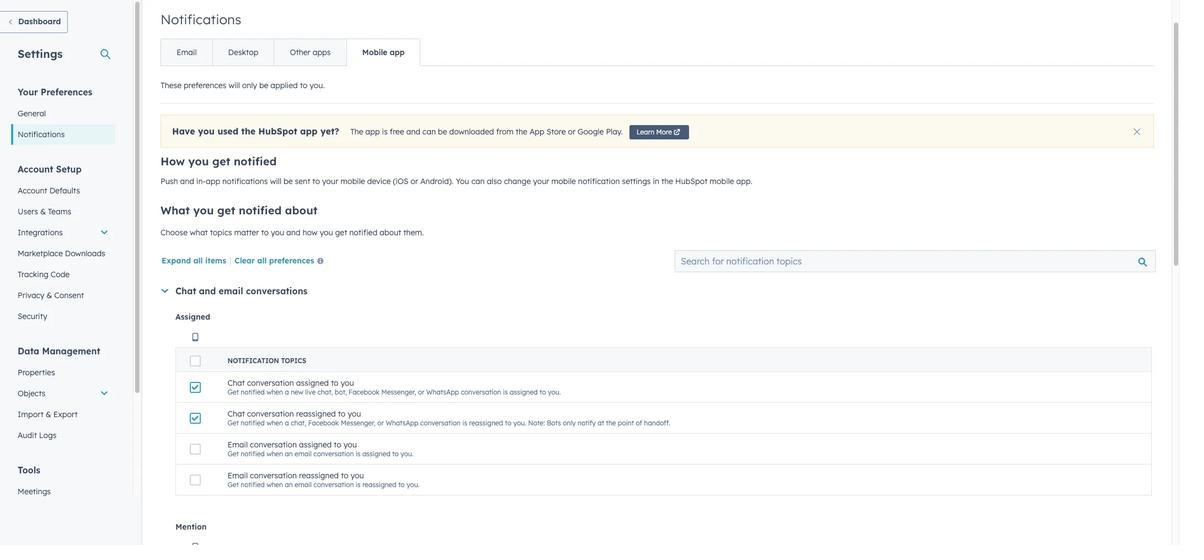 Task type: locate. For each thing, give the bounding box(es) containing it.
privacy
[[18, 291, 44, 301]]

about
[[285, 204, 318, 217], [380, 228, 401, 238]]

dashboard
[[18, 17, 61, 26]]

choose what topics matter to you and how you get notified about them.
[[161, 228, 424, 238]]

1 get from the top
[[228, 389, 239, 397]]

all right clear
[[257, 256, 267, 266]]

notifications down general at the top of page
[[18, 130, 65, 140]]

only inside chat conversation reassigned to you get notified when a chat, facebook messenger, or whatsapp conversation is reassigned to you. note: bots only notify at the point of handoff.
[[563, 419, 576, 428]]

2 vertical spatial email
[[295, 481, 312, 489]]

chat, down new
[[291, 419, 306, 428]]

you up email conversation reassigned to you get notified when an email conversation is reassigned to you.
[[344, 440, 357, 450]]

4 get from the top
[[228, 481, 239, 489]]

can right you
[[472, 177, 485, 187]]

1 vertical spatial email
[[228, 440, 248, 450]]

0 horizontal spatial messenger,
[[341, 419, 376, 428]]

properties
[[18, 368, 55, 378]]

you inside email conversation reassigned to you get notified when an email conversation is reassigned to you.
[[351, 471, 364, 481]]

handoff.
[[644, 419, 671, 428]]

and left in-
[[180, 177, 194, 187]]

email down email conversation assigned to you get notified when an email conversation is assigned to you.
[[295, 481, 312, 489]]

2 an from the top
[[285, 481, 293, 489]]

applied
[[271, 81, 298, 91]]

in
[[653, 177, 660, 187]]

be
[[259, 81, 268, 91], [438, 127, 447, 137], [284, 177, 293, 187]]

will left sent
[[270, 177, 282, 187]]

play.
[[606, 127, 623, 137]]

0 horizontal spatial facebook
[[308, 419, 339, 428]]

1 vertical spatial will
[[270, 177, 282, 187]]

1 horizontal spatial be
[[284, 177, 293, 187]]

1 vertical spatial messenger,
[[341, 419, 376, 428]]

or
[[568, 127, 576, 137], [411, 177, 418, 187], [418, 389, 425, 397], [378, 419, 384, 428]]

4 when from the top
[[267, 481, 283, 489]]

get inside chat conversation reassigned to you get notified when a chat, facebook messenger, or whatsapp conversation is reassigned to you. note: bots only notify at the point of handoff.
[[228, 419, 239, 428]]

1 vertical spatial hubspot
[[676, 177, 708, 187]]

0 horizontal spatial about
[[285, 204, 318, 217]]

other apps
[[290, 47, 331, 57]]

0 vertical spatial about
[[285, 204, 318, 217]]

0 vertical spatial account
[[18, 164, 53, 175]]

be left applied
[[259, 81, 268, 91]]

and
[[406, 127, 420, 137], [180, 177, 194, 187], [286, 228, 300, 238], [199, 286, 216, 297]]

app right mobile
[[390, 47, 405, 57]]

email inside email conversation reassigned to you get notified when an email conversation is reassigned to you.
[[228, 471, 248, 481]]

your right change
[[533, 177, 549, 187]]

& for consent
[[47, 291, 52, 301]]

objects button
[[11, 384, 115, 405]]

email for email
[[177, 47, 197, 57]]

0 vertical spatial preferences
[[184, 81, 226, 91]]

preferences down choose what topics matter to you and how you get notified about them. in the top left of the page
[[269, 256, 314, 266]]

1 vertical spatial get
[[217, 204, 235, 217]]

0 horizontal spatial topics
[[210, 228, 232, 238]]

1 horizontal spatial chat,
[[318, 389, 333, 397]]

chat conversation reassigned to you get notified when a chat, facebook messenger, or whatsapp conversation is reassigned to you. note: bots only notify at the point of handoff.
[[228, 409, 671, 428]]

your right sent
[[322, 177, 338, 187]]

0 vertical spatial will
[[229, 81, 240, 91]]

1 vertical spatial account
[[18, 186, 47, 196]]

0 horizontal spatial chat,
[[291, 419, 306, 428]]

1 horizontal spatial hubspot
[[676, 177, 708, 187]]

audit
[[18, 431, 37, 441]]

be inside have you used the hubspot app yet? alert
[[438, 127, 447, 137]]

what
[[161, 204, 190, 217]]

data management
[[18, 346, 100, 357]]

1 horizontal spatial preferences
[[269, 256, 314, 266]]

to
[[300, 81, 308, 91], [312, 177, 320, 187], [261, 228, 269, 238], [331, 379, 339, 389], [540, 389, 546, 397], [338, 409, 346, 419], [505, 419, 512, 428], [334, 440, 341, 450], [392, 450, 399, 459], [341, 471, 349, 481], [398, 481, 405, 489]]

facebook inside chat conversation reassigned to you get notified when a chat, facebook messenger, or whatsapp conversation is reassigned to you. note: bots only notify at the point of handoff.
[[308, 419, 339, 428]]

free
[[390, 127, 404, 137]]

navigation containing email
[[161, 39, 421, 66]]

chat inside chat conversation assigned to you get notified when a new live chat, bot, facebook messenger, or whatsapp conversation is assigned to you.
[[228, 379, 245, 389]]

0 horizontal spatial whatsapp
[[386, 419, 419, 428]]

or inside chat conversation assigned to you get notified when a new live chat, bot, facebook messenger, or whatsapp conversation is assigned to you.
[[418, 389, 425, 397]]

app left yet?
[[300, 126, 318, 137]]

or up chat conversation reassigned to you get notified when a chat, facebook messenger, or whatsapp conversation is reassigned to you. note: bots only notify at the point of handoff. at the bottom of the page
[[418, 389, 425, 397]]

0 vertical spatial whatsapp
[[426, 389, 459, 397]]

2 horizontal spatial be
[[438, 127, 447, 137]]

an up email conversation reassigned to you get notified when an email conversation is reassigned to you.
[[285, 450, 293, 459]]

navigation
[[161, 39, 421, 66]]

expand
[[162, 256, 191, 266]]

get inside email conversation reassigned to you get notified when an email conversation is reassigned to you.
[[228, 481, 239, 489]]

Search for notification topics search field
[[675, 251, 1156, 273]]

you inside chat conversation assigned to you get notified when a new live chat, bot, facebook messenger, or whatsapp conversation is assigned to you.
[[341, 379, 354, 389]]

logs
[[39, 431, 57, 441]]

email inside email conversation assigned to you get notified when an email conversation is assigned to you.
[[295, 450, 312, 459]]

an
[[285, 450, 293, 459], [285, 481, 293, 489]]

2 vertical spatial email
[[228, 471, 248, 481]]

is inside chat conversation assigned to you get notified when a new live chat, bot, facebook messenger, or whatsapp conversation is assigned to you.
[[503, 389, 508, 397]]

live
[[305, 389, 316, 397]]

1 vertical spatial whatsapp
[[386, 419, 419, 428]]

0 vertical spatial a
[[285, 389, 289, 397]]

android).
[[420, 177, 454, 187]]

0 horizontal spatial your
[[322, 177, 338, 187]]

email down clear
[[219, 286, 243, 297]]

you.
[[310, 81, 325, 91], [548, 389, 561, 397], [513, 419, 526, 428], [401, 450, 414, 459], [407, 481, 420, 489]]

whatsapp down chat conversation assigned to you get notified when a new live chat, bot, facebook messenger, or whatsapp conversation is assigned to you.
[[386, 419, 419, 428]]

have you used the hubspot app yet? alert
[[161, 115, 1154, 148]]

clear
[[235, 256, 255, 266]]

mobile left notification
[[552, 177, 576, 187]]

these preferences will only be applied to you.
[[161, 81, 325, 91]]

setup
[[56, 164, 82, 175]]

2 vertical spatial get
[[335, 228, 347, 238]]

1 horizontal spatial can
[[472, 177, 485, 187]]

a left new
[[285, 389, 289, 397]]

1 vertical spatial be
[[438, 127, 447, 137]]

you down chat conversation assigned to you get notified when a new live chat, bot, facebook messenger, or whatsapp conversation is assigned to you.
[[348, 409, 361, 419]]

email for email conversation reassigned to you
[[295, 481, 312, 489]]

change
[[504, 177, 531, 187]]

1 account from the top
[[18, 164, 53, 175]]

0 vertical spatial only
[[242, 81, 257, 91]]

only
[[242, 81, 257, 91], [563, 419, 576, 428]]

& right users
[[40, 207, 46, 217]]

& for export
[[46, 410, 51, 420]]

get
[[228, 389, 239, 397], [228, 419, 239, 428], [228, 450, 239, 459], [228, 481, 239, 489]]

from
[[496, 127, 514, 137]]

1 all from the left
[[193, 256, 203, 266]]

an for assigned
[[285, 450, 293, 459]]

about up how
[[285, 204, 318, 217]]

the right used
[[241, 126, 256, 137]]

will down desktop button at left
[[229, 81, 240, 91]]

1 horizontal spatial only
[[563, 419, 576, 428]]

1 a from the top
[[285, 389, 289, 397]]

chat for chat conversation reassigned to you get notified when a chat, facebook messenger, or whatsapp conversation is reassigned to you. note: bots only notify at the point of handoff.
[[228, 409, 245, 419]]

all for clear
[[257, 256, 267, 266]]

0 horizontal spatial all
[[193, 256, 203, 266]]

audit logs
[[18, 431, 57, 441]]

1 vertical spatial chat
[[228, 379, 245, 389]]

app
[[530, 127, 545, 137]]

&
[[40, 207, 46, 217], [47, 291, 52, 301], [46, 410, 51, 420]]

1 horizontal spatial notifications
[[161, 11, 241, 28]]

notifications link
[[11, 124, 115, 145]]

when inside email conversation assigned to you get notified when an email conversation is assigned to you.
[[267, 450, 283, 459]]

import
[[18, 410, 44, 420]]

0 vertical spatial chat,
[[318, 389, 333, 397]]

0 vertical spatial chat
[[175, 286, 196, 297]]

email inside 'button'
[[177, 47, 197, 57]]

0 horizontal spatial mobile
[[341, 177, 365, 187]]

hubspot down applied
[[258, 126, 297, 137]]

email up email conversation reassigned to you get notified when an email conversation is reassigned to you.
[[295, 450, 312, 459]]

1 vertical spatial topics
[[281, 357, 306, 365]]

account up account defaults
[[18, 164, 53, 175]]

all inside button
[[257, 256, 267, 266]]

0 vertical spatial hubspot
[[258, 126, 297, 137]]

whatsapp up chat conversation reassigned to you get notified when a chat, facebook messenger, or whatsapp conversation is reassigned to you. note: bots only notify at the point of handoff. at the bottom of the page
[[426, 389, 459, 397]]

0 vertical spatial messenger,
[[381, 389, 416, 397]]

data
[[18, 346, 39, 357]]

chat for chat and email conversations
[[175, 286, 196, 297]]

import & export
[[18, 410, 78, 420]]

reassigned
[[296, 409, 336, 419], [469, 419, 503, 428], [299, 471, 339, 481], [363, 481, 397, 489]]

get
[[212, 155, 230, 168], [217, 204, 235, 217], [335, 228, 347, 238]]

2 a from the top
[[285, 419, 289, 428]]

chat, inside chat conversation assigned to you get notified when a new live chat, bot, facebook messenger, or whatsapp conversation is assigned to you.
[[318, 389, 333, 397]]

or inside chat conversation reassigned to you get notified when a chat, facebook messenger, or whatsapp conversation is reassigned to you. note: bots only notify at the point of handoff.
[[378, 419, 384, 428]]

0 vertical spatial facebook
[[349, 389, 380, 397]]

2 get from the top
[[228, 419, 239, 428]]

email conversation assigned to you get notified when an email conversation is assigned to you.
[[228, 440, 414, 459]]

get inside email conversation assigned to you get notified when an email conversation is assigned to you.
[[228, 450, 239, 459]]

properties link
[[11, 363, 115, 384]]

when for email conversation reassigned to you
[[267, 481, 283, 489]]

& inside 'link'
[[40, 207, 46, 217]]

get up matter
[[217, 204, 235, 217]]

1 horizontal spatial about
[[380, 228, 401, 238]]

email
[[177, 47, 197, 57], [228, 440, 248, 450], [228, 471, 248, 481]]

all left items on the left top of the page
[[193, 256, 203, 266]]

2 vertical spatial chat
[[228, 409, 245, 419]]

0 vertical spatial email
[[177, 47, 197, 57]]

audit logs link
[[11, 425, 115, 446]]

the right in
[[662, 177, 673, 187]]

can right 'free'
[[423, 127, 436, 137]]

mobile left app.
[[710, 177, 734, 187]]

1 horizontal spatial messenger,
[[381, 389, 416, 397]]

you right live in the left of the page
[[341, 379, 354, 389]]

email inside email conversation assigned to you get notified when an email conversation is assigned to you.
[[228, 440, 248, 450]]

users
[[18, 207, 38, 217]]

email for email conversation reassigned to you get notified when an email conversation is reassigned to you.
[[228, 471, 248, 481]]

hubspot right in
[[676, 177, 708, 187]]

2 vertical spatial be
[[284, 177, 293, 187]]

caret image
[[161, 289, 168, 293]]

and right 'free'
[[406, 127, 420, 137]]

get inside chat conversation assigned to you get notified when a new live chat, bot, facebook messenger, or whatsapp conversation is assigned to you.
[[228, 389, 239, 397]]

be left sent
[[284, 177, 293, 187]]

3 mobile from the left
[[710, 177, 734, 187]]

when inside email conversation reassigned to you get notified when an email conversation is reassigned to you.
[[267, 481, 283, 489]]

& inside data management element
[[46, 410, 51, 420]]

hubspot inside have you used the hubspot app yet? alert
[[258, 126, 297, 137]]

0 vertical spatial get
[[212, 155, 230, 168]]

and up assigned
[[199, 286, 216, 297]]

1 horizontal spatial your
[[533, 177, 549, 187]]

get right how
[[335, 228, 347, 238]]

about left them.
[[380, 228, 401, 238]]

0 vertical spatial can
[[423, 127, 436, 137]]

account setup
[[18, 164, 82, 175]]

hubspot
[[258, 126, 297, 137], [676, 177, 708, 187]]

1 vertical spatial email
[[295, 450, 312, 459]]

notified inside chat conversation assigned to you get notified when a new live chat, bot, facebook messenger, or whatsapp conversation is assigned to you.
[[241, 389, 265, 397]]

messenger,
[[381, 389, 416, 397], [341, 419, 376, 428]]

app
[[390, 47, 405, 57], [300, 126, 318, 137], [366, 127, 380, 137], [206, 177, 220, 187]]

1 vertical spatial facebook
[[308, 419, 339, 428]]

0 vertical spatial an
[[285, 450, 293, 459]]

be left downloaded
[[438, 127, 447, 137]]

data management element
[[11, 345, 115, 446]]

settings
[[622, 177, 651, 187]]

1 horizontal spatial mobile
[[552, 177, 576, 187]]

0 vertical spatial &
[[40, 207, 46, 217]]

facebook inside chat conversation assigned to you get notified when a new live chat, bot, facebook messenger, or whatsapp conversation is assigned to you.
[[349, 389, 380, 397]]

notified inside email conversation reassigned to you get notified when an email conversation is reassigned to you.
[[241, 481, 265, 489]]

an inside email conversation assigned to you get notified when an email conversation is assigned to you.
[[285, 450, 293, 459]]

chat, right live in the left of the page
[[318, 389, 333, 397]]

a up email conversation assigned to you get notified when an email conversation is assigned to you.
[[285, 419, 289, 428]]

is inside email conversation reassigned to you get notified when an email conversation is reassigned to you.
[[356, 481, 361, 489]]

facebook up email conversation assigned to you get notified when an email conversation is assigned to you.
[[308, 419, 339, 428]]

you
[[198, 126, 215, 137], [188, 155, 209, 168], [193, 204, 214, 217], [271, 228, 284, 238], [320, 228, 333, 238], [341, 379, 354, 389], [348, 409, 361, 419], [344, 440, 357, 450], [351, 471, 364, 481]]

1 vertical spatial an
[[285, 481, 293, 489]]

chat and email conversations
[[175, 286, 308, 297]]

only down desktop
[[242, 81, 257, 91]]

1 vertical spatial only
[[563, 419, 576, 428]]

be for and
[[438, 127, 447, 137]]

1 vertical spatial chat,
[[291, 419, 306, 428]]

or down chat conversation assigned to you get notified when a new live chat, bot, facebook messenger, or whatsapp conversation is assigned to you.
[[378, 419, 384, 428]]

1 your from the left
[[322, 177, 338, 187]]

facebook right bot,
[[349, 389, 380, 397]]

0 horizontal spatial be
[[259, 81, 268, 91]]

a inside chat conversation assigned to you get notified when a new live chat, bot, facebook messenger, or whatsapp conversation is assigned to you.
[[285, 389, 289, 397]]

1 vertical spatial a
[[285, 419, 289, 428]]

you down email conversation assigned to you get notified when an email conversation is assigned to you.
[[351, 471, 364, 481]]

2 when from the top
[[267, 419, 283, 428]]

a inside chat conversation reassigned to you get notified when a chat, facebook messenger, or whatsapp conversation is reassigned to you. note: bots only notify at the point of handoff.
[[285, 419, 289, 428]]

account setup element
[[11, 163, 115, 327]]

account for account setup
[[18, 164, 53, 175]]

downloaded
[[449, 127, 494, 137]]

is
[[382, 127, 388, 137], [503, 389, 508, 397], [463, 419, 467, 428], [356, 450, 361, 459], [356, 481, 361, 489]]

marketplace downloads
[[18, 249, 105, 259]]

notified inside email conversation assigned to you get notified when an email conversation is assigned to you.
[[241, 450, 265, 459]]

get for chat conversation reassigned to you
[[228, 419, 239, 428]]

& left export
[[46, 410, 51, 420]]

1 vertical spatial &
[[47, 291, 52, 301]]

in-
[[196, 177, 206, 187]]

topics right what
[[210, 228, 232, 238]]

mobile left device
[[341, 177, 365, 187]]

will
[[229, 81, 240, 91], [270, 177, 282, 187]]

& right privacy
[[47, 291, 52, 301]]

you left used
[[198, 126, 215, 137]]

a for reassigned
[[285, 419, 289, 428]]

1 horizontal spatial whatsapp
[[426, 389, 459, 397]]

0 vertical spatial topics
[[210, 228, 232, 238]]

an down email conversation assigned to you get notified when an email conversation is assigned to you.
[[285, 481, 293, 489]]

1 horizontal spatial topics
[[281, 357, 306, 365]]

notified
[[234, 155, 277, 168], [239, 204, 282, 217], [349, 228, 378, 238], [241, 389, 265, 397], [241, 419, 265, 428], [241, 450, 265, 459], [241, 481, 265, 489]]

2 vertical spatial &
[[46, 410, 51, 420]]

is inside chat conversation reassigned to you get notified when a chat, facebook messenger, or whatsapp conversation is reassigned to you. note: bots only notify at the point of handoff.
[[463, 419, 467, 428]]

2 account from the top
[[18, 186, 47, 196]]

account up users
[[18, 186, 47, 196]]

or right store
[[568, 127, 576, 137]]

1 when from the top
[[267, 389, 283, 397]]

tools element
[[11, 465, 115, 546]]

an inside email conversation reassigned to you get notified when an email conversation is reassigned to you.
[[285, 481, 293, 489]]

1 horizontal spatial all
[[257, 256, 267, 266]]

get for email conversation reassigned to you
[[228, 481, 239, 489]]

3 when from the top
[[267, 450, 283, 459]]

3 get from the top
[[228, 450, 239, 459]]

messenger, inside chat conversation assigned to you get notified when a new live chat, bot, facebook messenger, or whatsapp conversation is assigned to you.
[[381, 389, 416, 397]]

get down used
[[212, 155, 230, 168]]

0 vertical spatial email
[[219, 286, 243, 297]]

1 horizontal spatial facebook
[[349, 389, 380, 397]]

chat inside chat conversation reassigned to you get notified when a chat, facebook messenger, or whatsapp conversation is reassigned to you. note: bots only notify at the point of handoff.
[[228, 409, 245, 419]]

email inside email conversation reassigned to you get notified when an email conversation is reassigned to you.
[[295, 481, 312, 489]]

0 horizontal spatial hubspot
[[258, 126, 297, 137]]

the app is free and can be downloaded from the app store or google play.
[[350, 127, 623, 137]]

1 vertical spatial preferences
[[269, 256, 314, 266]]

the right at
[[606, 419, 616, 428]]

when for chat conversation reassigned to you
[[267, 419, 283, 428]]

only right "bots"
[[563, 419, 576, 428]]

conversations
[[246, 286, 308, 297]]

0 horizontal spatial notifications
[[18, 130, 65, 140]]

2 all from the left
[[257, 256, 267, 266]]

topics up new
[[281, 357, 306, 365]]

1 an from the top
[[285, 450, 293, 459]]

choose
[[161, 228, 188, 238]]

point
[[618, 419, 634, 428]]

when inside chat conversation reassigned to you get notified when a chat, facebook messenger, or whatsapp conversation is reassigned to you. note: bots only notify at the point of handoff.
[[267, 419, 283, 428]]

when inside chat conversation assigned to you get notified when a new live chat, bot, facebook messenger, or whatsapp conversation is assigned to you.
[[267, 389, 283, 397]]

preferences inside button
[[269, 256, 314, 266]]

1 vertical spatial notifications
[[18, 130, 65, 140]]

preferences right these
[[184, 81, 226, 91]]

2 horizontal spatial mobile
[[710, 177, 734, 187]]

or inside have you used the hubspot app yet? alert
[[568, 127, 576, 137]]

downloads
[[65, 249, 105, 259]]

0 horizontal spatial only
[[242, 81, 257, 91]]

tools
[[18, 465, 40, 476]]

notifications up email 'button'
[[161, 11, 241, 28]]

your
[[322, 177, 338, 187], [533, 177, 549, 187]]

0 horizontal spatial can
[[423, 127, 436, 137]]

used
[[218, 126, 239, 137]]

an for reassigned
[[285, 481, 293, 489]]



Task type: describe. For each thing, give the bounding box(es) containing it.
matter
[[234, 228, 259, 238]]

notifications inside 'your preferences' element
[[18, 130, 65, 140]]

preferences
[[41, 87, 92, 98]]

the
[[350, 127, 363, 137]]

general
[[18, 109, 46, 119]]

how you get notified
[[161, 155, 277, 168]]

chat, inside chat conversation reassigned to you get notified when a chat, facebook messenger, or whatsapp conversation is reassigned to you. note: bots only notify at the point of handoff.
[[291, 419, 306, 428]]

2 mobile from the left
[[552, 177, 576, 187]]

privacy & consent
[[18, 291, 84, 301]]

google
[[578, 127, 604, 137]]

tracking code link
[[11, 264, 115, 285]]

1 vertical spatial can
[[472, 177, 485, 187]]

you inside email conversation assigned to you get notified when an email conversation is assigned to you.
[[344, 440, 357, 450]]

email for email conversation assigned to you get notified when an email conversation is assigned to you.
[[228, 440, 248, 450]]

other
[[290, 47, 311, 57]]

notification
[[228, 357, 279, 365]]

yet?
[[321, 126, 339, 137]]

bots
[[547, 419, 561, 428]]

how
[[161, 155, 185, 168]]

get for how
[[212, 155, 230, 168]]

of
[[636, 419, 642, 428]]

push
[[161, 177, 178, 187]]

and inside have you used the hubspot app yet? alert
[[406, 127, 420, 137]]

& for teams
[[40, 207, 46, 217]]

account defaults
[[18, 186, 80, 196]]

can inside have you used the hubspot app yet? alert
[[423, 127, 436, 137]]

code
[[51, 270, 70, 280]]

meetings link
[[11, 482, 115, 503]]

notification topics
[[228, 357, 306, 365]]

learn more link
[[630, 125, 689, 140]]

your preferences
[[18, 87, 92, 98]]

at
[[598, 419, 604, 428]]

app.
[[737, 177, 753, 187]]

import & export link
[[11, 405, 115, 425]]

1 vertical spatial about
[[380, 228, 401, 238]]

notification
[[578, 177, 620, 187]]

security link
[[11, 306, 115, 327]]

chat for chat conversation assigned to you get notified when a new live chat, bot, facebook messenger, or whatsapp conversation is assigned to you.
[[228, 379, 245, 389]]

notifications
[[222, 177, 268, 187]]

mobile app
[[362, 47, 405, 57]]

dashboard link
[[0, 11, 68, 33]]

you
[[456, 177, 469, 187]]

account for account defaults
[[18, 186, 47, 196]]

chat conversation assigned to you get notified when a new live chat, bot, facebook messenger, or whatsapp conversation is assigned to you.
[[228, 379, 561, 397]]

integrations button
[[11, 222, 115, 243]]

what
[[190, 228, 208, 238]]

0 vertical spatial notifications
[[161, 11, 241, 28]]

close image
[[1134, 129, 1141, 135]]

account defaults link
[[11, 180, 115, 201]]

security
[[18, 312, 47, 322]]

you up what
[[193, 204, 214, 217]]

apps
[[313, 47, 331, 57]]

1 horizontal spatial will
[[270, 177, 282, 187]]

meetings
[[18, 487, 51, 497]]

is inside have you used the hubspot app yet? alert
[[382, 127, 388, 137]]

you right how
[[320, 228, 333, 238]]

0 horizontal spatial will
[[229, 81, 240, 91]]

device
[[367, 177, 391, 187]]

is inside email conversation assigned to you get notified when an email conversation is assigned to you.
[[356, 450, 361, 459]]

your preferences element
[[11, 86, 115, 145]]

app inside button
[[390, 47, 405, 57]]

your
[[18, 87, 38, 98]]

mention
[[175, 523, 207, 533]]

notified inside chat conversation reassigned to you get notified when a chat, facebook messenger, or whatsapp conversation is reassigned to you. note: bots only notify at the point of handoff.
[[241, 419, 265, 428]]

app right the
[[366, 127, 380, 137]]

the left the app
[[516, 127, 528, 137]]

whatsapp inside chat conversation reassigned to you get notified when a chat, facebook messenger, or whatsapp conversation is reassigned to you. note: bots only notify at the point of handoff.
[[386, 419, 419, 428]]

defaults
[[49, 186, 80, 196]]

other apps button
[[274, 39, 346, 66]]

desktop
[[228, 47, 259, 57]]

you. inside chat conversation assigned to you get notified when a new live chat, bot, facebook messenger, or whatsapp conversation is assigned to you.
[[548, 389, 561, 397]]

you. inside email conversation assigned to you get notified when an email conversation is assigned to you.
[[401, 450, 414, 459]]

sent
[[295, 177, 310, 187]]

be for notifications
[[284, 177, 293, 187]]

messenger, inside chat conversation reassigned to you get notified when a chat, facebook messenger, or whatsapp conversation is reassigned to you. note: bots only notify at the point of handoff.
[[341, 419, 376, 428]]

whatsapp inside chat conversation assigned to you get notified when a new live chat, bot, facebook messenger, or whatsapp conversation is assigned to you.
[[426, 389, 459, 397]]

mobile
[[362, 47, 388, 57]]

email for email conversation assigned to you
[[295, 450, 312, 459]]

integrations
[[18, 228, 63, 238]]

when for email conversation assigned to you
[[267, 450, 283, 459]]

expand all items
[[162, 256, 226, 266]]

you inside alert
[[198, 126, 215, 137]]

privacy & consent link
[[11, 285, 115, 306]]

more
[[656, 128, 672, 136]]

app down the how you get notified
[[206, 177, 220, 187]]

general link
[[11, 103, 115, 124]]

you. inside chat conversation reassigned to you get notified when a chat, facebook messenger, or whatsapp conversation is reassigned to you. note: bots only notify at the point of handoff.
[[513, 419, 526, 428]]

learn more
[[637, 128, 672, 136]]

clear all preferences button
[[235, 256, 328, 269]]

email button
[[161, 39, 212, 66]]

1 mobile from the left
[[341, 177, 365, 187]]

bot,
[[335, 389, 347, 397]]

a for assigned
[[285, 389, 289, 397]]

consent
[[54, 291, 84, 301]]

desktop button
[[212, 39, 274, 66]]

management
[[42, 346, 100, 357]]

when for chat conversation assigned to you
[[267, 389, 283, 397]]

you up in-
[[188, 155, 209, 168]]

email conversation reassigned to you get notified when an email conversation is reassigned to you.
[[228, 471, 420, 489]]

0 horizontal spatial preferences
[[184, 81, 226, 91]]

0 vertical spatial be
[[259, 81, 268, 91]]

objects
[[18, 389, 45, 399]]

expand all items button
[[162, 256, 226, 266]]

(ios
[[393, 177, 409, 187]]

have
[[172, 126, 195, 137]]

you. inside email conversation reassigned to you get notified when an email conversation is reassigned to you.
[[407, 481, 420, 489]]

you inside chat conversation reassigned to you get notified when a chat, facebook messenger, or whatsapp conversation is reassigned to you. note: bots only notify at the point of handoff.
[[348, 409, 361, 419]]

notify
[[578, 419, 596, 428]]

you up clear all preferences
[[271, 228, 284, 238]]

get for what
[[217, 204, 235, 217]]

marketplace downloads link
[[11, 243, 115, 264]]

users & teams link
[[11, 201, 115, 222]]

2 your from the left
[[533, 177, 549, 187]]

them.
[[404, 228, 424, 238]]

get for email conversation assigned to you
[[228, 450, 239, 459]]

tracking
[[18, 270, 48, 280]]

tracking code
[[18, 270, 70, 280]]

or right (ios
[[411, 177, 418, 187]]

and left how
[[286, 228, 300, 238]]

the inside chat conversation reassigned to you get notified when a chat, facebook messenger, or whatsapp conversation is reassigned to you. note: bots only notify at the point of handoff.
[[606, 419, 616, 428]]

get for chat conversation assigned to you
[[228, 389, 239, 397]]

export
[[53, 410, 78, 420]]

push and in-app notifications will be sent to your mobile device (ios or android). you can also change your mobile notification settings in the hubspot mobile app.
[[161, 177, 753, 187]]

teams
[[48, 207, 71, 217]]

all for expand
[[193, 256, 203, 266]]



Task type: vqa. For each thing, say whether or not it's contained in the screenshot.
example to the bottom
no



